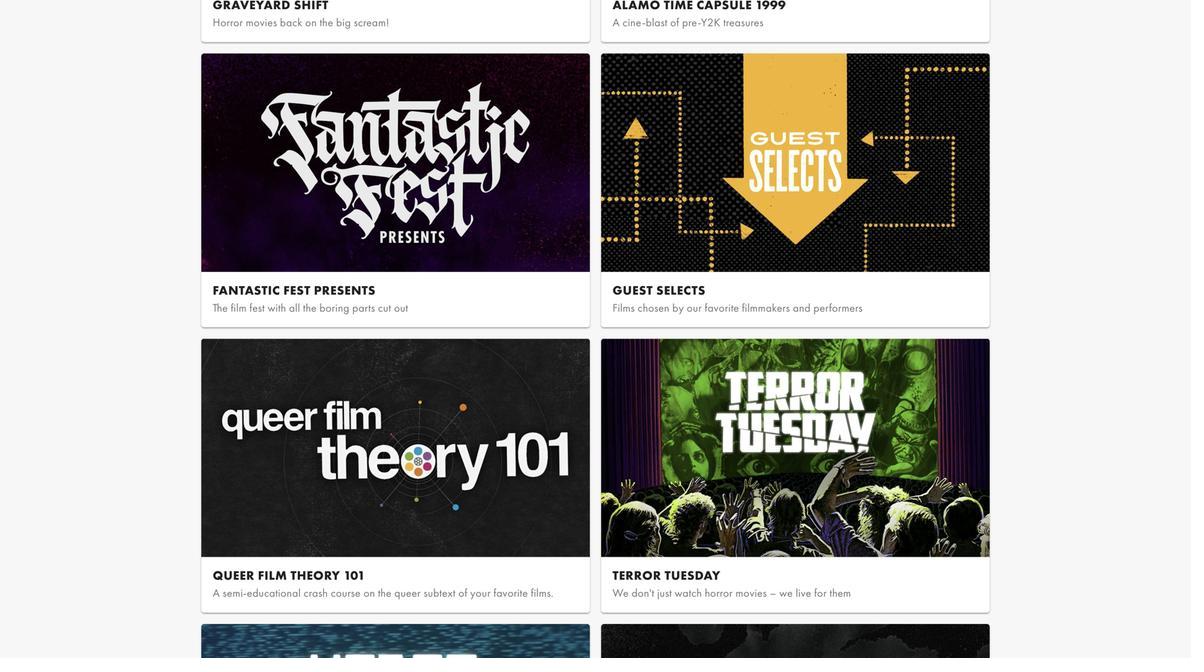 Task type: describe. For each thing, give the bounding box(es) containing it.
watch
[[675, 586, 702, 601]]

our
[[687, 301, 702, 315]]

we
[[780, 586, 793, 601]]

on inside queer film theory 101 a semi-educational crash course on the queer subtext of your favorite films.
[[364, 586, 375, 601]]

0 vertical spatial on
[[305, 15, 317, 30]]

of inside queer film theory 101 a semi-educational crash course on the queer subtext of your favorite films.
[[458, 586, 468, 601]]

a cine-blast of pre-y2k treasures
[[613, 15, 764, 30]]

course
[[331, 586, 361, 601]]

boring
[[320, 301, 350, 315]]

live
[[796, 586, 812, 601]]

queer film theory 101 a semi-educational crash course on the queer subtext of your favorite films.
[[213, 568, 554, 601]]

guest selects films chosen by our favorite filmmakers and performers
[[613, 282, 863, 315]]

them
[[830, 586, 851, 601]]

horror movies back on the big scream!
[[213, 15, 390, 30]]

don't
[[632, 586, 654, 601]]

0 horizontal spatial movies
[[246, 15, 277, 30]]

back
[[280, 15, 302, 30]]

just
[[657, 586, 672, 601]]

queer
[[394, 586, 421, 601]]

and
[[793, 301, 811, 315]]

the inside the 'fantastic fest presents the film fest with all the boring parts cut out'
[[303, 301, 317, 315]]

your
[[470, 586, 491, 601]]

film
[[258, 568, 287, 584]]

fantastic fest presents the film fest with all the boring parts cut out
[[213, 282, 408, 315]]

scream!
[[354, 15, 390, 30]]

big
[[336, 15, 351, 30]]

the inside queer film theory 101 a semi-educational crash course on the queer subtext of your favorite films.
[[378, 586, 392, 601]]

movies inside terror tuesday we don't just watch horror movies – we live for them
[[736, 586, 767, 601]]

crash
[[304, 586, 328, 601]]

presents
[[314, 282, 376, 299]]

–
[[770, 586, 777, 601]]

horror
[[213, 15, 243, 30]]

horror
[[705, 586, 733, 601]]

semi-
[[223, 586, 247, 601]]

fest
[[250, 301, 265, 315]]

we
[[613, 586, 629, 601]]

fest
[[283, 282, 311, 299]]



Task type: vqa. For each thing, say whether or not it's contained in the screenshot.
treasures
yes



Task type: locate. For each thing, give the bounding box(es) containing it.
1 vertical spatial the
[[303, 301, 317, 315]]

movies left back
[[246, 15, 277, 30]]

0 vertical spatial favorite
[[705, 301, 739, 315]]

parts
[[352, 301, 375, 315]]

educational
[[247, 586, 301, 601]]

2 horizontal spatial the
[[378, 586, 392, 601]]

1 vertical spatial of
[[458, 586, 468, 601]]

1 horizontal spatial of
[[670, 15, 679, 30]]

pre-
[[682, 15, 701, 30]]

chosen
[[638, 301, 670, 315]]

favorite inside queer film theory 101 a semi-educational crash course on the queer subtext of your favorite films.
[[494, 586, 528, 601]]

guest
[[613, 282, 653, 299]]

subtext
[[424, 586, 456, 601]]

films.
[[531, 586, 554, 601]]

1 horizontal spatial movies
[[736, 586, 767, 601]]

0 horizontal spatial favorite
[[494, 586, 528, 601]]

tuesday
[[665, 568, 721, 584]]

theory
[[291, 568, 340, 584]]

1 vertical spatial favorite
[[494, 586, 528, 601]]

fantastic
[[213, 282, 280, 299]]

on right back
[[305, 15, 317, 30]]

queer
[[213, 568, 255, 584]]

the
[[213, 301, 228, 315]]

1 horizontal spatial a
[[613, 15, 620, 30]]

a
[[613, 15, 620, 30], [213, 586, 220, 601]]

films
[[613, 301, 635, 315]]

0 vertical spatial of
[[670, 15, 679, 30]]

0 vertical spatial movies
[[246, 15, 277, 30]]

1 horizontal spatial on
[[364, 586, 375, 601]]

2 vertical spatial the
[[378, 586, 392, 601]]

movies left –
[[736, 586, 767, 601]]

with
[[268, 301, 286, 315]]

0 horizontal spatial of
[[458, 586, 468, 601]]

blast
[[646, 15, 668, 30]]

y2k
[[701, 15, 721, 30]]

by
[[673, 301, 684, 315]]

filmmakers
[[742, 301, 790, 315]]

1 vertical spatial movies
[[736, 586, 767, 601]]

selects
[[656, 282, 706, 299]]

0 horizontal spatial on
[[305, 15, 317, 30]]

terror
[[613, 568, 661, 584]]

favorite inside the guest selects films chosen by our favorite filmmakers and performers
[[705, 301, 739, 315]]

all
[[289, 301, 300, 315]]

1 horizontal spatial favorite
[[705, 301, 739, 315]]

a left semi-
[[213, 586, 220, 601]]

treasures
[[723, 15, 764, 30]]

favorite
[[705, 301, 739, 315], [494, 586, 528, 601]]

favorite right our
[[705, 301, 739, 315]]

the left queer
[[378, 586, 392, 601]]

0 vertical spatial a
[[613, 15, 620, 30]]

101
[[344, 568, 366, 584]]

terror tuesday we don't just watch horror movies – we live for them
[[613, 568, 851, 601]]

0 vertical spatial the
[[320, 15, 333, 30]]

for
[[814, 586, 827, 601]]

1 vertical spatial on
[[364, 586, 375, 601]]

film
[[231, 301, 247, 315]]

the
[[320, 15, 333, 30], [303, 301, 317, 315], [378, 586, 392, 601]]

the left big
[[320, 15, 333, 30]]

on
[[305, 15, 317, 30], [364, 586, 375, 601]]

1 vertical spatial a
[[213, 586, 220, 601]]

0 horizontal spatial the
[[303, 301, 317, 315]]

a left cine-
[[613, 15, 620, 30]]

a inside queer film theory 101 a semi-educational crash course on the queer subtext of your favorite films.
[[213, 586, 220, 601]]

of
[[670, 15, 679, 30], [458, 586, 468, 601]]

favorite right your
[[494, 586, 528, 601]]

on down 101
[[364, 586, 375, 601]]

out
[[394, 301, 408, 315]]

performers
[[814, 301, 863, 315]]

the right all
[[303, 301, 317, 315]]

of left pre-
[[670, 15, 679, 30]]

cine-
[[623, 15, 646, 30]]

of left your
[[458, 586, 468, 601]]

1 horizontal spatial the
[[320, 15, 333, 30]]

movies
[[246, 15, 277, 30], [736, 586, 767, 601]]

0 horizontal spatial a
[[213, 586, 220, 601]]

cut
[[378, 301, 391, 315]]



